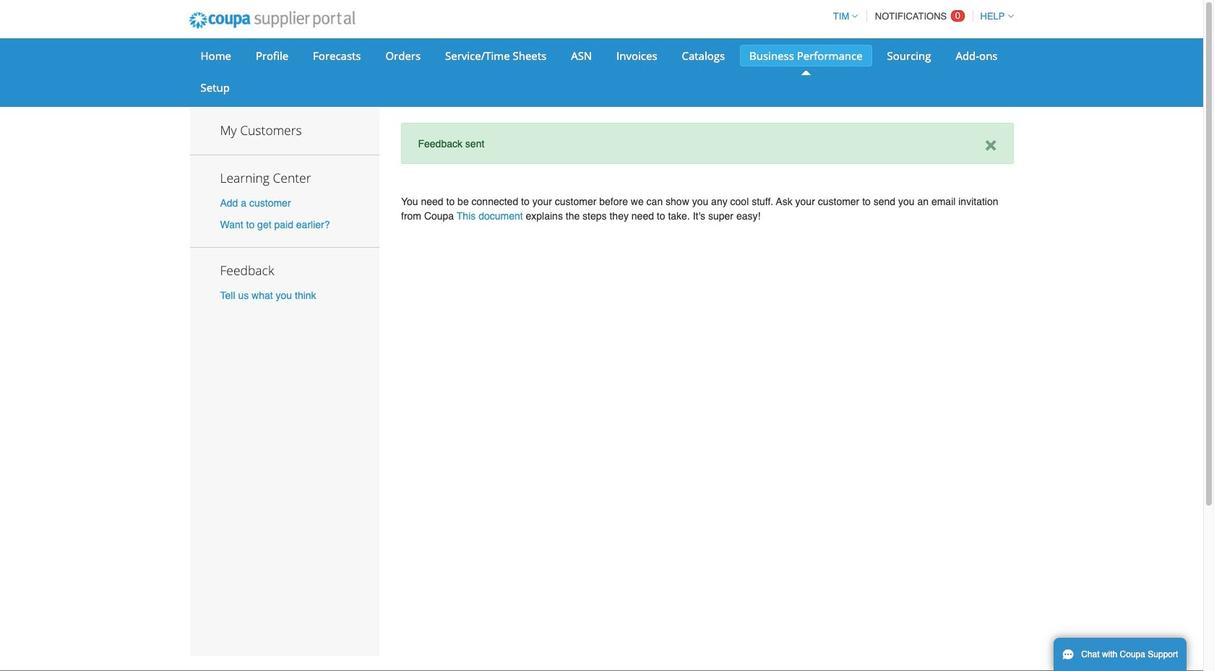 Task type: locate. For each thing, give the bounding box(es) containing it.
coupa supplier portal image
[[179, 2, 365, 38]]

navigation
[[827, 2, 1014, 30]]



Task type: vqa. For each thing, say whether or not it's contained in the screenshot.
Coupa Supplier Portal image
yes



